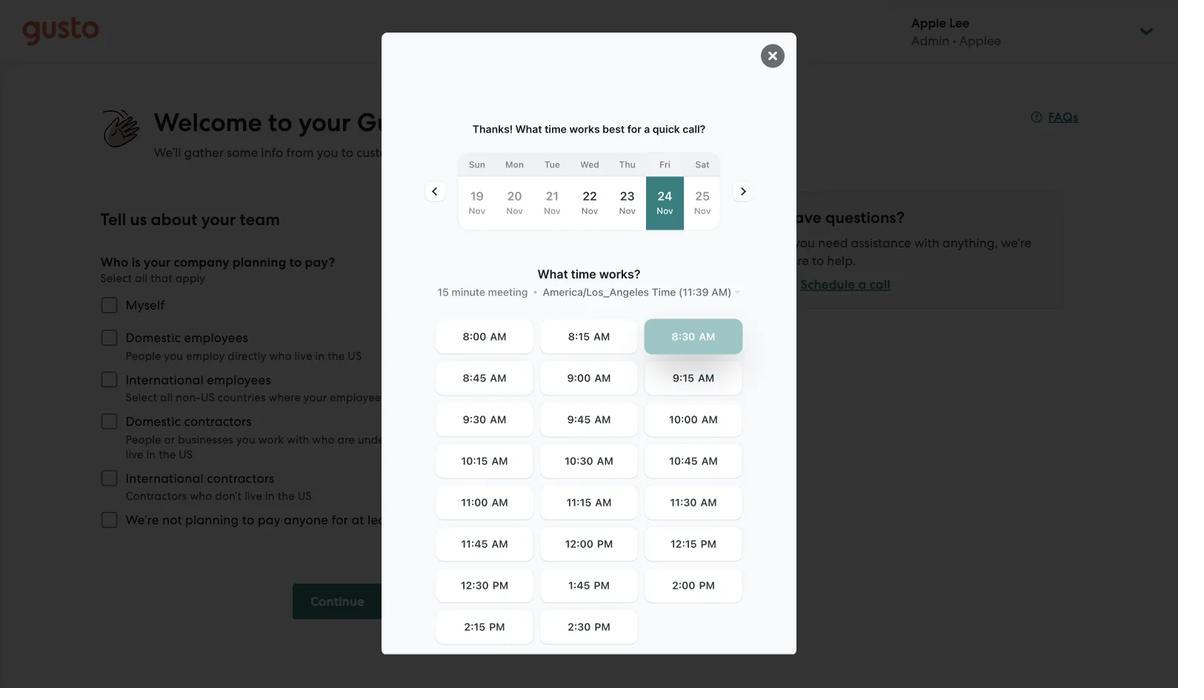 Task type: locate. For each thing, give the bounding box(es) containing it.
international up contractors
[[126, 471, 204, 486]]

in inside people or businesses you work with who are under contract for a specific project, who live in the us
[[146, 448, 156, 461]]

0 horizontal spatial are
[[338, 433, 355, 446]]

about
[[151, 210, 197, 229]]

a left call
[[859, 277, 867, 293]]

domestic employees
[[126, 331, 248, 346]]

a inside people or businesses you work with who are under contract for a specific project, who live in the us
[[456, 433, 463, 446]]

1 vertical spatial in
[[146, 448, 156, 461]]

we're
[[126, 513, 159, 528]]

to
[[268, 108, 293, 138], [342, 145, 354, 160], [813, 254, 825, 268], [290, 255, 302, 270], [242, 513, 255, 528]]

2 vertical spatial live
[[245, 490, 262, 503]]

1 international from the top
[[126, 373, 204, 387]]

you
[[317, 145, 338, 160], [794, 236, 816, 251], [164, 350, 183, 363], [236, 433, 256, 446]]

anyone
[[284, 513, 329, 528]]

0 vertical spatial domestic
[[126, 331, 181, 346]]

live
[[295, 350, 313, 363], [126, 448, 144, 461], [245, 490, 262, 503]]

international contractors
[[126, 471, 275, 486]]

1 vertical spatial contractors
[[207, 471, 275, 486]]

live right 'don't'
[[245, 490, 262, 503]]

0 vertical spatial select
[[100, 272, 132, 285]]

1 vertical spatial employees
[[207, 373, 271, 387]]

live up international contractors 'checkbox'
[[126, 448, 144, 461]]

0 horizontal spatial in
[[146, 448, 156, 461]]

people for domestic contractors
[[126, 433, 161, 446]]

welcome to your gusto account we'll gather some info from you to customize your setup experience.
[[154, 108, 549, 160]]

1 vertical spatial select
[[126, 391, 157, 404]]

people left or
[[126, 433, 161, 446]]

select inside who is your company planning to pay? select all that apply
[[100, 272, 132, 285]]

you left work
[[236, 433, 256, 446]]

your
[[299, 108, 351, 138], [418, 145, 444, 160], [201, 210, 236, 229], [144, 255, 171, 270], [304, 391, 327, 404]]

the up we're not planning to pay anyone for at least 3 months
[[278, 490, 295, 503]]

employees up countries on the bottom left of page
[[207, 373, 271, 387]]

employees for international employees
[[207, 373, 271, 387]]

1 vertical spatial international
[[126, 471, 204, 486]]

employees up employ
[[184, 331, 248, 346]]

setup
[[447, 145, 479, 160]]

you right from at the left top of the page
[[317, 145, 338, 160]]

are left the located on the bottom left
[[389, 391, 407, 404]]

account
[[433, 108, 526, 138]]

who
[[269, 350, 292, 363], [312, 433, 335, 446], [551, 433, 573, 446], [190, 490, 212, 503]]

1 horizontal spatial with
[[915, 236, 940, 251]]

2 vertical spatial employees
[[330, 391, 386, 404]]

contractors
[[184, 414, 252, 429], [207, 471, 275, 486]]

live inside people or businesses you work with who are under contract for a specific project, who live in the us
[[126, 448, 144, 461]]

us
[[348, 350, 362, 363], [201, 391, 215, 404], [179, 448, 193, 461], [298, 490, 312, 503]]

domestic for domestic contractors
[[126, 414, 181, 429]]

1 vertical spatial live
[[126, 448, 144, 461]]

in
[[315, 350, 325, 363], [146, 448, 156, 461], [265, 490, 275, 503]]

are
[[389, 391, 407, 404], [338, 433, 355, 446]]

2 people from the top
[[126, 433, 161, 446]]

0 vertical spatial the
[[328, 350, 345, 363]]

1 domestic from the top
[[126, 331, 181, 346]]

Domestic contractors checkbox
[[93, 406, 126, 438]]

2 horizontal spatial live
[[295, 350, 313, 363]]

select up domestic contractors option
[[126, 391, 157, 404]]

1 horizontal spatial a
[[859, 277, 867, 293]]

planning down contractors who don't live in the us
[[185, 513, 239, 528]]

we're not planning to pay anyone for at least 3 months
[[126, 513, 455, 528]]

schedule a call
[[801, 277, 891, 293]]

people or businesses you work with who are under contract for a specific project, who live in the us
[[126, 433, 573, 461]]

0 vertical spatial with
[[915, 236, 940, 251]]

the up select all non-us countries where your employees are located
[[328, 350, 345, 363]]

international
[[126, 373, 204, 387], [126, 471, 204, 486]]

countries
[[218, 391, 266, 404]]

where
[[269, 391, 301, 404]]

to right the here
[[813, 254, 825, 268]]

0 vertical spatial international
[[126, 373, 204, 387]]

people up international employees 'option'
[[126, 350, 161, 363]]

3
[[400, 513, 407, 528]]

1 horizontal spatial all
[[160, 391, 173, 404]]

domestic
[[126, 331, 181, 346], [126, 414, 181, 429]]

a left specific on the bottom
[[456, 433, 463, 446]]

contractors up businesses
[[184, 414, 252, 429]]

international up "non-"
[[126, 373, 204, 387]]

in up select all non-us countries where your employees are located
[[315, 350, 325, 363]]

or
[[164, 433, 175, 446]]

1 vertical spatial a
[[456, 433, 463, 446]]

employees
[[184, 331, 248, 346], [207, 373, 271, 387], [330, 391, 386, 404]]

schedule
[[801, 277, 856, 293]]

0 vertical spatial employees
[[184, 331, 248, 346]]

who left under
[[312, 433, 335, 446]]

1 vertical spatial are
[[338, 433, 355, 446]]

0 horizontal spatial a
[[456, 433, 463, 446]]

the
[[328, 350, 345, 363], [159, 448, 176, 461], [278, 490, 295, 503]]

your left team
[[201, 210, 236, 229]]

assistance
[[852, 236, 912, 251]]

employ
[[186, 350, 225, 363]]

0 vertical spatial planning
[[233, 255, 286, 270]]

tell us about your team
[[100, 210, 280, 229]]

0 vertical spatial contractors
[[184, 414, 252, 429]]

0 horizontal spatial with
[[287, 433, 310, 446]]

faqs button
[[1031, 108, 1079, 126]]

faqs
[[1049, 109, 1079, 125]]

0 vertical spatial a
[[859, 277, 867, 293]]

employees up under
[[330, 391, 386, 404]]

1 horizontal spatial in
[[265, 490, 275, 503]]

0 vertical spatial all
[[135, 272, 148, 285]]

in up "pay"
[[265, 490, 275, 503]]

gather
[[184, 145, 224, 160]]

are left under
[[338, 433, 355, 446]]

anything,
[[943, 236, 999, 251]]

if
[[783, 236, 791, 251]]

a
[[859, 277, 867, 293], [456, 433, 463, 446]]

have
[[783, 209, 822, 227]]

don't
[[215, 490, 242, 503]]

have questions?
[[783, 209, 905, 227]]

us
[[130, 210, 147, 229]]

people inside people or businesses you work with who are under contract for a specific project, who live in the us
[[126, 433, 161, 446]]

international employees
[[126, 373, 271, 387]]

people for domestic employees
[[126, 350, 161, 363]]

0 horizontal spatial all
[[135, 272, 148, 285]]

0 vertical spatial people
[[126, 350, 161, 363]]

who right directly
[[269, 350, 292, 363]]

select
[[100, 272, 132, 285], [126, 391, 157, 404]]

1 horizontal spatial for
[[438, 433, 453, 446]]

1 vertical spatial people
[[126, 433, 161, 446]]

live up select all non-us countries where your employees are located
[[295, 350, 313, 363]]

your up that
[[144, 255, 171, 270]]

the down or
[[159, 448, 176, 461]]

you right if
[[794, 236, 816, 251]]

customize
[[357, 145, 415, 160]]

company
[[174, 255, 230, 270]]

all inside who is your company planning to pay? select all that apply
[[135, 272, 148, 285]]

gusto
[[357, 108, 427, 138]]

your up from at the left top of the page
[[299, 108, 351, 138]]

domestic for domestic employees
[[126, 331, 181, 346]]

account menu element
[[893, 0, 1157, 63]]

1 vertical spatial domestic
[[126, 414, 181, 429]]

1 horizontal spatial are
[[389, 391, 407, 404]]

0 horizontal spatial for
[[332, 513, 349, 528]]

call
[[870, 277, 891, 293]]

all down is
[[135, 272, 148, 285]]

contractors up 'don't'
[[207, 471, 275, 486]]

myself
[[126, 298, 165, 313]]

for right contract
[[438, 433, 453, 446]]

International employees checkbox
[[93, 364, 126, 396]]

who
[[100, 255, 129, 270]]

info
[[261, 145, 283, 160]]

2 domestic from the top
[[126, 414, 181, 429]]

months
[[410, 513, 455, 528]]

all
[[135, 272, 148, 285], [160, 391, 173, 404]]

welcome
[[154, 108, 262, 138]]

planning
[[233, 255, 286, 270], [185, 513, 239, 528]]

1 vertical spatial with
[[287, 433, 310, 446]]

located
[[409, 391, 449, 404]]

planning down team
[[233, 255, 286, 270]]

for
[[438, 433, 453, 446], [332, 513, 349, 528]]

1 vertical spatial the
[[159, 448, 176, 461]]

2 vertical spatial the
[[278, 490, 295, 503]]

select down who
[[100, 272, 132, 285]]

continue button
[[293, 584, 383, 620]]

all left "non-"
[[160, 391, 173, 404]]

to left pay?
[[290, 255, 302, 270]]

at
[[352, 513, 365, 528]]

with
[[915, 236, 940, 251], [287, 433, 310, 446]]

people you employ directly who live in the us
[[126, 350, 362, 363]]

work
[[258, 433, 284, 446]]

domestic up or
[[126, 414, 181, 429]]

international for international contractors
[[126, 471, 204, 486]]

0 horizontal spatial the
[[159, 448, 176, 461]]

0 horizontal spatial live
[[126, 448, 144, 461]]

domestic down the myself
[[126, 331, 181, 346]]

2 horizontal spatial in
[[315, 350, 325, 363]]

here
[[783, 254, 809, 268]]

select all non-us countries where your employees are located
[[126, 391, 449, 404]]

businesses
[[178, 433, 234, 446]]

people
[[126, 350, 161, 363], [126, 433, 161, 446]]

1 horizontal spatial the
[[278, 490, 295, 503]]

in up contractors
[[146, 448, 156, 461]]

with right work
[[287, 433, 310, 446]]

0 vertical spatial for
[[438, 433, 453, 446]]

1 people from the top
[[126, 350, 161, 363]]

the inside people or businesses you work with who are under contract for a specific project, who live in the us
[[159, 448, 176, 461]]

for left the at
[[332, 513, 349, 528]]

2 international from the top
[[126, 471, 204, 486]]

if you need assistance with anything, we're here to help.
[[783, 236, 1032, 268]]

with left anything,
[[915, 236, 940, 251]]

is
[[132, 255, 141, 270]]

Domestic employees checkbox
[[93, 322, 126, 354]]

to inside if you need assistance with anything, we're here to help.
[[813, 254, 825, 268]]



Task type: describe. For each thing, give the bounding box(es) containing it.
team
[[240, 210, 280, 229]]

project,
[[508, 433, 548, 446]]

2 horizontal spatial the
[[328, 350, 345, 363]]

1 vertical spatial planning
[[185, 513, 239, 528]]

who is your company planning to pay? select all that apply
[[100, 255, 335, 285]]

1 vertical spatial for
[[332, 513, 349, 528]]

domestic contractors
[[126, 414, 252, 429]]

Myself checkbox
[[93, 289, 126, 322]]

contractors for domestic contractors
[[184, 414, 252, 429]]

to inside who is your company planning to pay? select all that apply
[[290, 255, 302, 270]]

you inside people or businesses you work with who are under contract for a specific project, who live in the us
[[236, 433, 256, 446]]

you inside welcome to your gusto account we'll gather some info from you to customize your setup experience.
[[317, 145, 338, 160]]

1 vertical spatial all
[[160, 391, 173, 404]]

tell
[[100, 210, 126, 229]]

pay?
[[305, 255, 335, 270]]

non-
[[176, 391, 201, 404]]

under
[[358, 433, 389, 446]]

you inside if you need assistance with anything, we're here to help.
[[794, 236, 816, 251]]

contractors
[[126, 490, 187, 503]]

your left setup
[[418, 145, 444, 160]]

your inside who is your company planning to pay? select all that apply
[[144, 255, 171, 270]]

schedule a call button
[[783, 276, 891, 294]]

from
[[287, 145, 314, 160]]

are inside people or businesses you work with who are under contract for a specific project, who live in the us
[[338, 433, 355, 446]]

0 vertical spatial are
[[389, 391, 407, 404]]

experience.
[[482, 145, 549, 160]]

with inside people or businesses you work with who are under contract for a specific project, who live in the us
[[287, 433, 310, 446]]

help.
[[828, 254, 856, 268]]

you down domestic employees
[[164, 350, 183, 363]]

your right where
[[304, 391, 327, 404]]

home image
[[22, 17, 99, 46]]

International contractors checkbox
[[93, 462, 126, 495]]

to left "pay"
[[242, 513, 255, 528]]

We're not planning to pay anyone for at least 3 months checkbox
[[93, 504, 126, 537]]

some
[[227, 145, 258, 160]]

we'll
[[154, 145, 181, 160]]

we're
[[1002, 236, 1032, 251]]

to left customize
[[342, 145, 354, 160]]

need
[[819, 236, 849, 251]]

2 vertical spatial in
[[265, 490, 275, 503]]

us inside people or businesses you work with who are under contract for a specific project, who live in the us
[[179, 448, 193, 461]]

0 vertical spatial live
[[295, 350, 313, 363]]

specific
[[466, 433, 505, 446]]

pay
[[258, 513, 281, 528]]

questions?
[[826, 209, 905, 227]]

to up info
[[268, 108, 293, 138]]

0 vertical spatial in
[[315, 350, 325, 363]]

that
[[151, 272, 173, 285]]

employees for domestic employees
[[184, 331, 248, 346]]

least
[[368, 513, 397, 528]]

contractors for international contractors
[[207, 471, 275, 486]]

international for international employees
[[126, 373, 204, 387]]

not
[[162, 513, 182, 528]]

continue
[[311, 594, 365, 609]]

contractors who don't live in the us
[[126, 490, 312, 503]]

a inside button
[[859, 277, 867, 293]]

for inside people or businesses you work with who are under contract for a specific project, who live in the us
[[438, 433, 453, 446]]

contract
[[392, 433, 436, 446]]

who down international contractors at the left bottom of page
[[190, 490, 212, 503]]

planning inside who is your company planning to pay? select all that apply
[[233, 255, 286, 270]]

1 horizontal spatial live
[[245, 490, 262, 503]]

with inside if you need assistance with anything, we're here to help.
[[915, 236, 940, 251]]

apply
[[176, 272, 206, 285]]

directly
[[228, 350, 267, 363]]

who right project, in the bottom of the page
[[551, 433, 573, 446]]



Task type: vqa. For each thing, say whether or not it's contained in the screenshot.
right THE
yes



